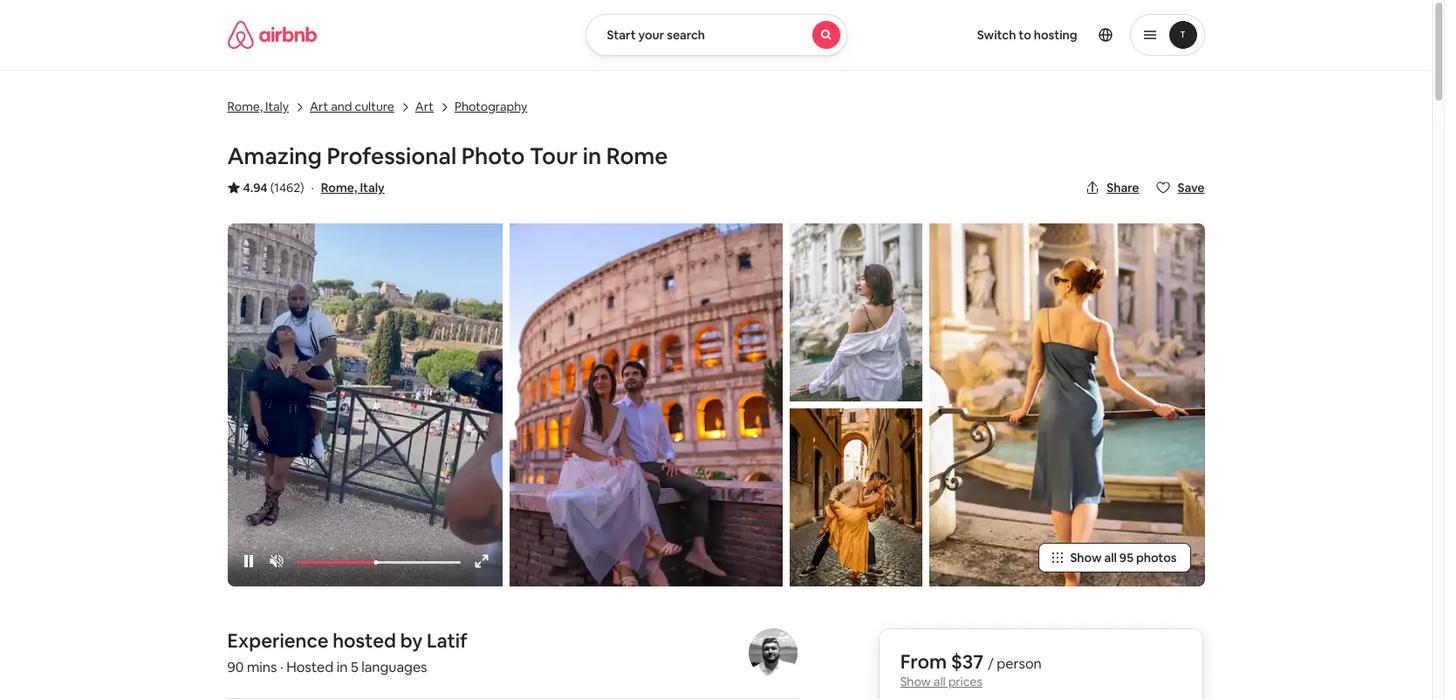 Task type: locate. For each thing, give the bounding box(es) containing it.
1 vertical spatial in
[[337, 658, 348, 676]]

rome, up the amazing
[[227, 99, 263, 114]]

learn more about the host, latif. image
[[749, 628, 798, 677], [749, 628, 798, 677]]

show inside show all 95 photos link
[[1070, 550, 1102, 566]]

italy up the amazing
[[265, 99, 289, 114]]

0 vertical spatial italy
[[265, 99, 289, 114]]

experience photo 4 image
[[930, 223, 1205, 586], [930, 223, 1205, 586]]

0 vertical spatial all
[[1104, 550, 1117, 566]]

photography link
[[455, 97, 527, 115]]

art left and
[[310, 99, 328, 114]]

experience photo 3 image
[[790, 408, 923, 586], [790, 408, 923, 586]]

hosted
[[286, 658, 334, 676]]

1 vertical spatial all
[[934, 674, 946, 689]]

rome, right (1462) on the top left of the page
[[321, 180, 357, 196]]

0 horizontal spatial all
[[934, 674, 946, 689]]

2 art from the left
[[415, 99, 434, 114]]

· right "mins"
[[280, 658, 283, 676]]

in left 5
[[337, 658, 348, 676]]

1 horizontal spatial art
[[415, 99, 434, 114]]

0 horizontal spatial show
[[901, 674, 932, 689]]

· right (1462) on the top left of the page
[[311, 180, 314, 196]]

person
[[997, 655, 1042, 673]]

photography
[[455, 99, 527, 114]]

show left 95
[[1070, 550, 1102, 566]]

start your search
[[607, 27, 705, 43]]

show
[[1070, 550, 1102, 566], [901, 674, 932, 689]]

1 vertical spatial show
[[901, 674, 932, 689]]

1 horizontal spatial show
[[1070, 550, 1102, 566]]

$37
[[952, 649, 984, 674]]

show inside from $37 / person show all prices
[[901, 674, 932, 689]]

all
[[1104, 550, 1117, 566], [934, 674, 946, 689]]

rome, italy link
[[227, 97, 289, 115], [321, 180, 385, 196]]

0 horizontal spatial in
[[337, 658, 348, 676]]

1 horizontal spatial ·
[[311, 180, 314, 196]]

culture
[[355, 99, 394, 114]]

to
[[1019, 27, 1031, 43]]

show left prices
[[901, 674, 932, 689]]

art
[[310, 99, 328, 114], [415, 99, 434, 114]]

0 horizontal spatial ·
[[280, 658, 283, 676]]

amazing
[[227, 141, 322, 171]]

mins
[[247, 658, 277, 676]]

0 vertical spatial in
[[583, 141, 602, 171]]

experience photo 1 image
[[510, 223, 783, 586], [510, 223, 783, 586]]

0 horizontal spatial italy
[[265, 99, 289, 114]]

rome,
[[227, 99, 263, 114], [321, 180, 357, 196]]

tour
[[530, 141, 578, 171]]

0 vertical spatial show
[[1070, 550, 1102, 566]]

art right culture
[[415, 99, 434, 114]]

switch to hosting
[[977, 27, 1077, 43]]

experience photo 2 image
[[790, 223, 923, 401], [790, 223, 923, 401]]

art link
[[415, 97, 434, 115]]

4.94
[[243, 180, 268, 196]]

·
[[311, 180, 314, 196], [280, 658, 283, 676]]

· inside the experience hosted by latif 90 mins · hosted in 5 languages
[[280, 658, 283, 676]]

all left 95
[[1104, 550, 1117, 566]]

rome, italy link up the amazing
[[227, 97, 289, 115]]

in
[[583, 141, 602, 171], [337, 658, 348, 676]]

4.94 (1462)
[[243, 180, 304, 196]]

0 horizontal spatial art
[[310, 99, 328, 114]]

profile element
[[868, 0, 1205, 70]]

all inside from $37 / person show all prices
[[934, 674, 946, 689]]

1 vertical spatial rome, italy link
[[321, 180, 385, 196]]

italy down professional
[[360, 180, 385, 196]]

italy
[[265, 99, 289, 114], [360, 180, 385, 196]]

1 vertical spatial ·
[[280, 658, 283, 676]]

professional
[[327, 141, 457, 171]]

rome, italy link down professional
[[321, 180, 385, 196]]

1 art from the left
[[310, 99, 328, 114]]

your
[[639, 27, 664, 43]]

1 vertical spatial italy
[[360, 180, 385, 196]]

1 horizontal spatial rome,
[[321, 180, 357, 196]]

1 horizontal spatial rome, italy link
[[321, 180, 385, 196]]

0 vertical spatial rome, italy link
[[227, 97, 289, 115]]

rome, italy
[[227, 99, 289, 114]]

0 horizontal spatial rome,
[[227, 99, 263, 114]]

1 horizontal spatial italy
[[360, 180, 385, 196]]

in right tour
[[583, 141, 602, 171]]

all left prices
[[934, 674, 946, 689]]

1 vertical spatial rome,
[[321, 180, 357, 196]]



Task type: describe. For each thing, give the bounding box(es) containing it.
rome
[[606, 141, 668, 171]]

art and culture
[[310, 99, 394, 114]]

switch to hosting link
[[967, 17, 1088, 53]]

1 horizontal spatial all
[[1104, 550, 1117, 566]]

· rome, italy
[[311, 180, 385, 196]]

photo
[[461, 141, 525, 171]]

from $37 / person show all prices
[[901, 649, 1042, 689]]

in inside the experience hosted by latif 90 mins · hosted in 5 languages
[[337, 658, 348, 676]]

amazing professional photo tour in rome
[[227, 141, 668, 171]]

photos
[[1136, 550, 1177, 566]]

search
[[667, 27, 705, 43]]

experience
[[227, 628, 329, 653]]

show all 95 photos
[[1070, 550, 1177, 566]]

and
[[331, 99, 352, 114]]

95
[[1120, 550, 1134, 566]]

start
[[607, 27, 636, 43]]

0 vertical spatial ·
[[311, 180, 314, 196]]

switch
[[977, 27, 1016, 43]]

save button
[[1150, 173, 1212, 202]]

1 horizontal spatial in
[[583, 141, 602, 171]]

show all prices button
[[901, 674, 983, 689]]

save
[[1178, 180, 1205, 196]]

experience hosted by latif 90 mins · hosted in 5 languages
[[227, 628, 468, 676]]

art for art
[[415, 99, 434, 114]]

show all 95 photos link
[[1039, 543, 1191, 573]]

from
[[901, 649, 947, 674]]

Start your search search field
[[585, 14, 847, 56]]

share
[[1107, 180, 1139, 196]]

90
[[227, 658, 244, 676]]

/
[[988, 655, 994, 673]]

by latif
[[400, 628, 468, 653]]

languages
[[361, 658, 427, 676]]

5
[[351, 658, 358, 676]]

0 vertical spatial rome,
[[227, 99, 263, 114]]

0 horizontal spatial rome, italy link
[[227, 97, 289, 115]]

art for art and culture
[[310, 99, 328, 114]]

share button
[[1079, 173, 1146, 202]]

hosting
[[1034, 27, 1077, 43]]

prices
[[949, 674, 983, 689]]

start your search button
[[585, 14, 847, 56]]

(1462)
[[270, 180, 304, 196]]

hosted
[[333, 628, 396, 653]]

art and culture link
[[310, 97, 394, 115]]



Task type: vqa. For each thing, say whether or not it's contained in the screenshot.
Privacy
no



